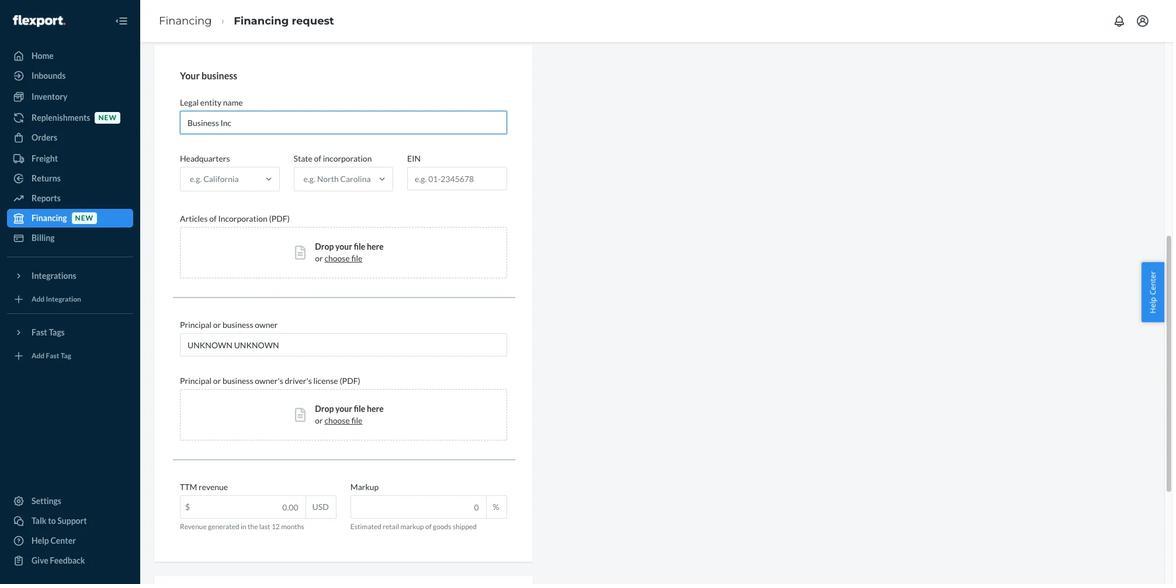 Task type: vqa. For each thing, say whether or not it's contained in the screenshot.
FULFILLMENT FEE
no



Task type: locate. For each thing, give the bounding box(es) containing it.
months
[[281, 523, 304, 532]]

orders
[[32, 133, 57, 143]]

drop
[[315, 242, 334, 252], [315, 404, 334, 414]]

choose for principal or business owner's driver's license (pdf)
[[324, 416, 350, 426]]

1 vertical spatial your
[[335, 404, 352, 414]]

add left the integration
[[32, 295, 45, 304]]

1 vertical spatial add
[[32, 352, 45, 361]]

1 drop from the top
[[315, 242, 334, 252]]

help center
[[1148, 271, 1158, 314], [32, 536, 76, 546]]

0 horizontal spatial (pdf)
[[269, 214, 290, 224]]

or
[[315, 254, 323, 264], [213, 320, 221, 330], [213, 376, 221, 386], [315, 416, 323, 426]]

1 horizontal spatial financing
[[159, 14, 212, 27]]

retail
[[383, 523, 399, 532]]

2 add from the top
[[32, 352, 45, 361]]

(pdf) right incorporation
[[269, 214, 290, 224]]

1 e.g. from the left
[[190, 174, 202, 184]]

financing for financing link
[[159, 14, 212, 27]]

north
[[317, 174, 339, 184]]

0 horizontal spatial of
[[209, 214, 217, 224]]

0 vertical spatial of
[[314, 154, 321, 164]]

financing left request
[[234, 14, 289, 27]]

reports link
[[7, 189, 133, 208]]

returns
[[32, 174, 61, 183]]

drop right file alt icon
[[315, 242, 334, 252]]

or left the owner's
[[213, 376, 221, 386]]

1 add from the top
[[32, 295, 45, 304]]

0 vertical spatial principal
[[180, 320, 212, 330]]

add down fast tags
[[32, 352, 45, 361]]

articles of incorporation (pdf)
[[180, 214, 290, 224]]

help
[[1148, 297, 1158, 314], [32, 536, 49, 546]]

%
[[493, 503, 499, 512]]

new down reports link
[[75, 214, 94, 223]]

home
[[32, 51, 54, 61]]

your for articles of incorporation (pdf)
[[335, 242, 352, 252]]

0 horizontal spatial help center
[[32, 536, 76, 546]]

1 here from the top
[[367, 242, 384, 252]]

of left goods
[[425, 523, 432, 532]]

shipped
[[453, 523, 477, 532]]

drop right file alt image
[[315, 404, 334, 414]]

0 vertical spatial add
[[32, 295, 45, 304]]

incorporation
[[218, 214, 267, 224]]

0 text field
[[351, 497, 486, 519]]

2 here from the top
[[367, 404, 384, 414]]

0 vertical spatial your
[[335, 242, 352, 252]]

inventory
[[32, 92, 67, 102]]

1 vertical spatial principal
[[180, 376, 212, 386]]

drop your file here or choose file down the license on the bottom
[[315, 404, 384, 426]]

Owner's full name field
[[180, 334, 507, 357]]

1 vertical spatial business
[[223, 320, 253, 330]]

drop for articles of incorporation (pdf)
[[315, 242, 334, 252]]

inbounds link
[[7, 67, 133, 85]]

1 horizontal spatial help
[[1148, 297, 1158, 314]]

1 your from the top
[[335, 242, 352, 252]]

settings link
[[7, 492, 133, 511]]

drop your file here or choose file for principal or business owner's driver's license (pdf)
[[315, 404, 384, 426]]

2 your from the top
[[335, 404, 352, 414]]

ein
[[407, 154, 421, 164]]

fast tags button
[[7, 324, 133, 342]]

inbounds
[[32, 71, 66, 81]]

legal
[[180, 98, 199, 108]]

0 horizontal spatial new
[[75, 214, 94, 223]]

fast inside dropdown button
[[32, 328, 47, 338]]

0 vertical spatial here
[[367, 242, 384, 252]]

choose right file alt icon
[[324, 254, 350, 264]]

1 principal from the top
[[180, 320, 212, 330]]

new up orders link
[[98, 114, 117, 122]]

choose right file alt image
[[324, 416, 350, 426]]

1 horizontal spatial (pdf)
[[340, 376, 360, 386]]

1 horizontal spatial e.g.
[[304, 174, 315, 184]]

last
[[259, 523, 270, 532]]

1 horizontal spatial center
[[1148, 271, 1158, 295]]

add fast tag link
[[7, 347, 133, 366]]

0 vertical spatial drop
[[315, 242, 334, 252]]

business for owner's
[[223, 376, 253, 386]]

e.g. 01-2345678 text field
[[408, 168, 506, 190]]

generated
[[208, 523, 239, 532]]

0 vertical spatial new
[[98, 114, 117, 122]]

business up legal entity name
[[202, 70, 237, 81]]

e.g. for e.g. california
[[190, 174, 202, 184]]

driver's
[[285, 376, 312, 386]]

2 drop from the top
[[315, 404, 334, 414]]

1 drop your file here or choose file from the top
[[315, 242, 384, 264]]

add integration
[[32, 295, 81, 304]]

1 vertical spatial help center
[[32, 536, 76, 546]]

give feedback button
[[7, 552, 133, 571]]

2 e.g. from the left
[[304, 174, 315, 184]]

choose
[[324, 254, 350, 264], [324, 416, 350, 426]]

home link
[[7, 47, 133, 65]]

or right file alt icon
[[315, 254, 323, 264]]

e.g. california
[[190, 174, 239, 184]]

choose for articles of incorporation (pdf)
[[324, 254, 350, 264]]

center
[[1148, 271, 1158, 295], [51, 536, 76, 546]]

0 vertical spatial drop your file here or choose file
[[315, 242, 384, 264]]

principal
[[180, 320, 212, 330], [180, 376, 212, 386]]

$
[[185, 503, 190, 512]]

estimated retail markup of goods shipped
[[350, 523, 477, 532]]

name
[[223, 98, 243, 108]]

0 vertical spatial fast
[[32, 328, 47, 338]]

business left owner
[[223, 320, 253, 330]]

0 vertical spatial center
[[1148, 271, 1158, 295]]

of right state
[[314, 154, 321, 164]]

new
[[98, 114, 117, 122], [75, 214, 94, 223]]

markup
[[400, 523, 424, 532]]

financing up your at the top left
[[159, 14, 212, 27]]

ttm revenue
[[180, 483, 228, 493]]

fast tags
[[32, 328, 65, 338]]

0 vertical spatial choose
[[324, 254, 350, 264]]

financing
[[159, 14, 212, 27], [234, 14, 289, 27], [32, 213, 67, 223]]

fast left tag
[[46, 352, 59, 361]]

0 horizontal spatial center
[[51, 536, 76, 546]]

1 horizontal spatial new
[[98, 114, 117, 122]]

1 vertical spatial drop
[[315, 404, 334, 414]]

2 horizontal spatial of
[[425, 523, 432, 532]]

estimated
[[350, 523, 381, 532]]

replenishments
[[32, 113, 90, 123]]

1 choose from the top
[[324, 254, 350, 264]]

feedback
[[50, 556, 85, 566]]

business left the owner's
[[223, 376, 253, 386]]

2 principal from the top
[[180, 376, 212, 386]]

give
[[32, 556, 48, 566]]

drop your file here or choose file right file alt icon
[[315, 242, 384, 264]]

e.g. left north
[[304, 174, 315, 184]]

e.g. down headquarters
[[190, 174, 202, 184]]

2 vertical spatial business
[[223, 376, 253, 386]]

1 vertical spatial of
[[209, 214, 217, 224]]

file
[[354, 242, 365, 252], [351, 254, 362, 264], [354, 404, 365, 414], [351, 416, 362, 426]]

new for financing
[[75, 214, 94, 223]]

1 vertical spatial new
[[75, 214, 94, 223]]

1 vertical spatial help
[[32, 536, 49, 546]]

revenue
[[180, 523, 207, 532]]

support
[[57, 516, 87, 526]]

(pdf) right the license on the bottom
[[340, 376, 360, 386]]

fast
[[32, 328, 47, 338], [46, 352, 59, 361]]

principal for principal or business owner
[[180, 320, 212, 330]]

your for principal or business owner's driver's license (pdf)
[[335, 404, 352, 414]]

help inside button
[[1148, 297, 1158, 314]]

center inside button
[[1148, 271, 1158, 295]]

talk to support button
[[7, 512, 133, 531]]

your down the license on the bottom
[[335, 404, 352, 414]]

2 choose from the top
[[324, 416, 350, 426]]

0 horizontal spatial financing
[[32, 213, 67, 223]]

here
[[367, 242, 384, 252], [367, 404, 384, 414]]

business
[[202, 70, 237, 81], [223, 320, 253, 330], [223, 376, 253, 386]]

of right articles
[[209, 214, 217, 224]]

help center link
[[7, 532, 133, 551]]

of
[[314, 154, 321, 164], [209, 214, 217, 224], [425, 523, 432, 532]]

fast left the tags
[[32, 328, 47, 338]]

articles
[[180, 214, 208, 224]]

your
[[335, 242, 352, 252], [335, 404, 352, 414]]

integrations
[[32, 271, 76, 281]]

1 horizontal spatial of
[[314, 154, 321, 164]]

add
[[32, 295, 45, 304], [32, 352, 45, 361]]

1 vertical spatial drop your file here or choose file
[[315, 404, 384, 426]]

owner
[[255, 320, 278, 330]]

1 vertical spatial choose
[[324, 416, 350, 426]]

0 vertical spatial help
[[1148, 297, 1158, 314]]

2 horizontal spatial financing
[[234, 14, 289, 27]]

0 vertical spatial help center
[[1148, 271, 1158, 314]]

markup
[[350, 483, 379, 493]]

0 horizontal spatial e.g.
[[190, 174, 202, 184]]

of for state
[[314, 154, 321, 164]]

ttm
[[180, 483, 197, 493]]

financing down reports
[[32, 213, 67, 223]]

integrations button
[[7, 267, 133, 286]]

1 vertical spatial here
[[367, 404, 384, 414]]

give feedback
[[32, 556, 85, 566]]

principal or business owner
[[180, 320, 278, 330]]

2 drop your file here or choose file from the top
[[315, 404, 384, 426]]

your right file alt icon
[[335, 242, 352, 252]]

file alt image
[[295, 246, 306, 260]]

(pdf)
[[269, 214, 290, 224], [340, 376, 360, 386]]

1 horizontal spatial help center
[[1148, 271, 1158, 314]]

owner's
[[255, 376, 283, 386]]



Task type: describe. For each thing, give the bounding box(es) containing it.
legal entity name
[[180, 98, 243, 108]]

e.g. for e.g. north carolina
[[304, 174, 315, 184]]

open notifications image
[[1112, 14, 1126, 28]]

1 vertical spatial center
[[51, 536, 76, 546]]

e.g. Intense Incense inc. field
[[180, 111, 507, 134]]

of for articles
[[209, 214, 217, 224]]

business for owner
[[223, 320, 253, 330]]

billing
[[32, 233, 55, 243]]

goods
[[433, 523, 451, 532]]

integration
[[46, 295, 81, 304]]

tag
[[61, 352, 71, 361]]

financing request
[[234, 14, 334, 27]]

carolina
[[340, 174, 371, 184]]

add integration link
[[7, 290, 133, 309]]

0 vertical spatial business
[[202, 70, 237, 81]]

here for articles of incorporation (pdf)
[[367, 242, 384, 252]]

e.g. north carolina
[[304, 174, 371, 184]]

add for add integration
[[32, 295, 45, 304]]

settings
[[32, 497, 61, 507]]

your
[[180, 70, 200, 81]]

financing for financing request
[[234, 14, 289, 27]]

or left owner
[[213, 320, 221, 330]]

california
[[203, 174, 239, 184]]

incorporation
[[323, 154, 372, 164]]

help center button
[[1142, 262, 1164, 322]]

orders link
[[7, 129, 133, 147]]

usd
[[312, 503, 329, 512]]

help center inside button
[[1148, 271, 1158, 314]]

0 vertical spatial (pdf)
[[269, 214, 290, 224]]

revenue generated in the last 12 months
[[180, 523, 304, 532]]

returns link
[[7, 169, 133, 188]]

financing request link
[[234, 14, 334, 27]]

state of incorporation
[[294, 154, 372, 164]]

state
[[294, 154, 312, 164]]

12
[[272, 523, 280, 532]]

to
[[48, 516, 56, 526]]

principal for principal or business owner's driver's license (pdf)
[[180, 376, 212, 386]]

drop your file here or choose file for articles of incorporation (pdf)
[[315, 242, 384, 264]]

request
[[292, 14, 334, 27]]

billing link
[[7, 229, 133, 248]]

1 vertical spatial (pdf)
[[340, 376, 360, 386]]

here for principal or business owner's driver's license (pdf)
[[367, 404, 384, 414]]

talk to support
[[32, 516, 87, 526]]

your business
[[180, 70, 237, 81]]

financing link
[[159, 14, 212, 27]]

freight
[[32, 154, 58, 164]]

drop for principal or business owner's driver's license (pdf)
[[315, 404, 334, 414]]

entity
[[200, 98, 222, 108]]

the
[[248, 523, 258, 532]]

breadcrumbs navigation
[[150, 4, 343, 38]]

freight link
[[7, 150, 133, 168]]

talk
[[32, 516, 46, 526]]

or right file alt image
[[315, 416, 323, 426]]

revenue
[[199, 483, 228, 493]]

headquarters
[[180, 154, 230, 164]]

tags
[[49, 328, 65, 338]]

1 vertical spatial fast
[[46, 352, 59, 361]]

open account menu image
[[1136, 14, 1150, 28]]

add fast tag
[[32, 352, 71, 361]]

in
[[241, 523, 246, 532]]

reports
[[32, 193, 61, 203]]

0 horizontal spatial help
[[32, 536, 49, 546]]

flexport logo image
[[13, 15, 65, 27]]

2 vertical spatial of
[[425, 523, 432, 532]]

0.00 text field
[[181, 497, 305, 519]]

principal or business owner's driver's license (pdf)
[[180, 376, 360, 386]]

close navigation image
[[115, 14, 129, 28]]

file alt image
[[295, 408, 306, 423]]

new for replenishments
[[98, 114, 117, 122]]

license
[[313, 376, 338, 386]]

add for add fast tag
[[32, 352, 45, 361]]

inventory link
[[7, 88, 133, 106]]



